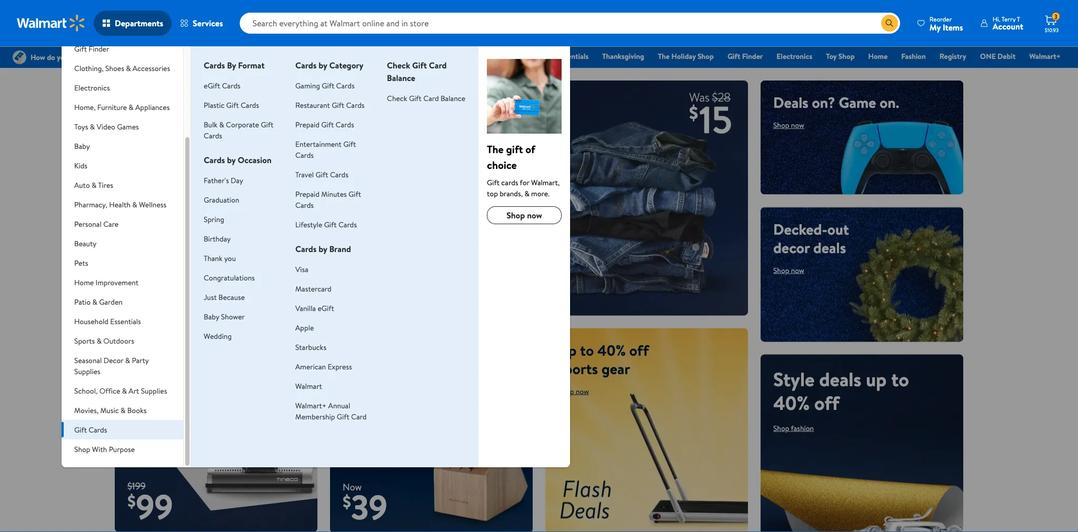 Task type: describe. For each thing, give the bounding box(es) containing it.
thanksgiving link
[[598, 51, 649, 62]]

now for up to 40% off sports gear
[[576, 386, 589, 397]]

home, furniture & appliances
[[74, 102, 170, 112]]

walmart+ annual membership gift card
[[295, 401, 367, 422]]

was dollar $199, now dollar 99 group
[[115, 480, 173, 532]]

& inside the auto & tires dropdown button
[[92, 180, 97, 190]]

decked-out decor deals
[[774, 219, 849, 258]]

lifestyle gift cards
[[295, 219, 357, 230]]

to inside up to 40% off sports gear
[[580, 340, 594, 361]]

1 horizontal spatial balance
[[441, 93, 466, 103]]

to for style
[[892, 366, 909, 392]]

beauty button
[[62, 234, 183, 253]]

& inside movies, music & books dropdown button
[[121, 405, 126, 416]]

household essentials
[[74, 316, 141, 327]]

home improvement button
[[62, 273, 183, 292]]

just because
[[204, 292, 245, 302]]

grocery & essentials
[[523, 51, 589, 61]]

shoes
[[105, 63, 124, 73]]

cards up gaming at the top left of page
[[295, 60, 317, 71]]

finder for gift finder link
[[742, 51, 763, 61]]

entertainment
[[295, 139, 342, 149]]

spring
[[204, 214, 224, 224]]

household
[[74, 316, 108, 327]]

are
[[421, 340, 442, 361]]

check inside 'check gift card balance'
[[387, 60, 410, 71]]

tires
[[98, 180, 113, 190]]

departments
[[115, 17, 163, 29]]

bulk
[[204, 119, 218, 130]]

shop fashion link
[[774, 423, 814, 433]]

now for home deals are served
[[361, 368, 374, 378]]

essentials inside dropdown button
[[110, 316, 141, 327]]

gift finder for gift finder link
[[728, 51, 763, 61]]

baby for baby shower
[[204, 312, 219, 322]]

black
[[451, 51, 469, 61]]

now dollar 39 null group
[[330, 481, 388, 532]]

off for style deals up to 40% off
[[815, 390, 840, 416]]

minutes
[[321, 189, 347, 199]]

starbucks link
[[295, 342, 327, 352]]

occasion
[[238, 154, 272, 166]]

thank you link
[[204, 253, 236, 263]]

father's day link
[[204, 175, 243, 185]]

games
[[117, 121, 139, 132]]

hi,
[[993, 14, 1001, 23]]

household essentials button
[[62, 312, 183, 331]]

father's
[[204, 175, 229, 185]]

home for home
[[869, 51, 888, 61]]

deals on? game on.
[[774, 92, 900, 113]]

card inside walmart+ annual membership gift card
[[351, 412, 367, 422]]

cards inside prepaid minutes gift cards
[[295, 200, 314, 210]]

baby button
[[62, 136, 183, 156]]

art
[[129, 386, 139, 396]]

the for gift
[[487, 142, 504, 156]]

shop now link for home deals up to 30% off
[[127, 320, 158, 330]]

gift finder link
[[723, 51, 768, 62]]

decor
[[104, 355, 123, 365]]

gift cards image
[[487, 59, 562, 134]]

supplies for school, office & art supplies
[[141, 386, 167, 396]]

reorder
[[930, 14, 952, 23]]

brands,
[[500, 188, 523, 199]]

pets
[[74, 258, 88, 268]]

grocery
[[523, 51, 549, 61]]

balance inside 'check gift card balance'
[[387, 72, 416, 84]]

entertainment gift cards
[[295, 139, 356, 160]]

patio & garden button
[[62, 292, 183, 312]]

now for decked-out decor deals
[[791, 265, 805, 275]]

services
[[193, 17, 223, 29]]

school,
[[74, 386, 98, 396]]

gift inside entertainment gift cards
[[343, 139, 356, 149]]

visa link
[[295, 264, 309, 274]]

cards by brand
[[295, 243, 351, 255]]

up for home deals up to 30% off
[[127, 263, 148, 289]]

shop now for home deals are served
[[343, 368, 374, 378]]

holiday
[[672, 51, 696, 61]]

shower
[[221, 312, 245, 322]]

off for home deals up to 30% off
[[127, 287, 153, 313]]

black friday deals link
[[447, 51, 514, 62]]

gift inside prepaid minutes gift cards
[[349, 189, 361, 199]]

gift inside "dropdown button"
[[74, 425, 87, 435]]

of
[[526, 142, 536, 156]]

personal
[[74, 219, 102, 229]]

deals for home deals are served
[[385, 340, 418, 361]]

lifestyle gift cards link
[[295, 219, 357, 230]]

reorder my items
[[930, 14, 964, 33]]

auto & tires
[[74, 180, 113, 190]]

now down more.
[[527, 210, 542, 221]]

pets button
[[62, 253, 183, 273]]

just because link
[[204, 292, 245, 302]]

clothing, shoes & accessories button
[[62, 58, 183, 78]]

supplies for seasonal decor & party supplies
[[74, 366, 100, 377]]

vanilla egift
[[295, 303, 334, 313]]

40% inside up to 40% off sports gear
[[598, 340, 626, 361]]

birthday
[[204, 234, 231, 244]]

just
[[204, 292, 217, 302]]

search icon image
[[886, 19, 894, 27]]

cards down restaurant gift cards at the left
[[336, 119, 354, 130]]

egift cards link
[[204, 80, 241, 91]]

& inside patio & garden dropdown button
[[92, 297, 97, 307]]

health
[[109, 199, 131, 210]]

& inside grocery & essentials link
[[551, 51, 556, 61]]

& inside school, office & art supplies 'dropdown button'
[[122, 386, 127, 396]]

with
[[92, 444, 107, 454]]

garden
[[99, 297, 123, 307]]

visa
[[295, 264, 309, 274]]

movies, music & books
[[74, 405, 147, 416]]

one debit
[[980, 51, 1016, 61]]

shop now link for deals on? game on.
[[774, 120, 805, 130]]

finder for gift finder dropdown button
[[89, 43, 109, 54]]

prepaid minutes gift cards
[[295, 189, 361, 210]]

congratulations
[[204, 273, 255, 283]]

& inside toys & video games dropdown button
[[90, 121, 95, 132]]

prepaid for prepaid gift cards
[[295, 119, 320, 130]]

1 vertical spatial card
[[424, 93, 439, 103]]

category
[[329, 60, 364, 71]]

by for brand
[[319, 243, 327, 255]]

& inside seasonal decor & party supplies
[[125, 355, 130, 365]]

patio & garden
[[74, 297, 123, 307]]

services button
[[172, 11, 232, 36]]

on.
[[880, 92, 900, 113]]

$199
[[127, 480, 146, 493]]

up to 40% off sports gear
[[558, 340, 649, 379]]

cards down category
[[336, 80, 355, 91]]

express
[[328, 362, 352, 372]]

$ for 39
[[343, 490, 351, 514]]

gift inside walmart+ annual membership gift card
[[337, 412, 350, 422]]

pharmacy, health & wellness
[[74, 199, 166, 210]]

travel gift cards link
[[295, 169, 349, 180]]

deals for home deals up to 30% off
[[182, 239, 224, 266]]

0 vertical spatial essentials
[[557, 51, 589, 61]]

& inside home, furniture & appliances dropdown button
[[129, 102, 134, 112]]

gift inside dropdown button
[[74, 43, 87, 54]]

for
[[520, 177, 530, 187]]

on?
[[812, 92, 836, 113]]

shop now link for home deals are served
[[343, 368, 374, 378]]

purpose
[[109, 444, 135, 454]]

toy
[[826, 51, 837, 61]]

items
[[943, 21, 964, 33]]

membership
[[295, 412, 335, 422]]

deals for style deals up to 40% off
[[820, 366, 862, 392]]



Task type: vqa. For each thing, say whether or not it's contained in the screenshot.
Games
yes



Task type: locate. For each thing, give the bounding box(es) containing it.
prepaid down restaurant
[[295, 119, 320, 130]]

home up patio
[[74, 277, 94, 288]]

style
[[774, 366, 815, 392]]

1 check from the top
[[387, 60, 410, 71]]

deals left on?
[[774, 92, 809, 113]]

0 vertical spatial 40%
[[598, 340, 626, 361]]

restaurant
[[295, 100, 330, 110]]

starbucks
[[295, 342, 327, 352]]

shop now link for up to 40% off sports gear
[[558, 386, 589, 397]]

cards by category
[[295, 60, 364, 71]]

walmart+ for walmart+ annual membership gift card
[[295, 401, 327, 411]]

hi, terry t account
[[993, 14, 1024, 32]]

2 vertical spatial off
[[815, 390, 840, 416]]

baby
[[74, 141, 90, 151], [204, 312, 219, 322]]

1 vertical spatial balance
[[441, 93, 466, 103]]

deals inside style deals up to 40% off
[[820, 366, 862, 392]]

cards up corporate
[[241, 100, 259, 110]]

check gift card balance link
[[387, 93, 466, 103]]

0 horizontal spatial balance
[[387, 72, 416, 84]]

supplies down seasonal
[[74, 366, 100, 377]]

now for home deals up to 30% off
[[145, 320, 158, 330]]

video
[[97, 121, 115, 132]]

school, office & art supplies
[[74, 386, 167, 396]]

shop now for home deals up to 30% off
[[127, 320, 158, 330]]

1 vertical spatial walmart+
[[295, 401, 327, 411]]

game
[[839, 92, 877, 113]]

&
[[551, 51, 556, 61], [126, 63, 131, 73], [129, 102, 134, 112], [219, 119, 224, 130], [90, 121, 95, 132], [92, 180, 97, 190], [525, 188, 530, 199], [132, 199, 137, 210], [92, 297, 97, 307], [97, 336, 102, 346], [125, 355, 130, 365], [122, 386, 127, 396], [121, 405, 126, 416]]

pharmacy, health & wellness button
[[62, 195, 183, 214]]

gaming
[[295, 80, 320, 91]]

now down sports
[[576, 386, 589, 397]]

& right grocery
[[551, 51, 556, 61]]

cards up father's at the top
[[204, 154, 225, 166]]

gift finder inside dropdown button
[[74, 43, 109, 54]]

1 vertical spatial baby
[[204, 312, 219, 322]]

home inside dropdown button
[[74, 277, 94, 288]]

gift finder button
[[62, 39, 183, 58]]

home for home deals are served
[[343, 340, 382, 361]]

black friday deals
[[451, 51, 510, 61]]

cards up with on the left bottom of page
[[89, 425, 107, 435]]

balance up check gift card balance link
[[387, 72, 416, 84]]

1 prepaid from the top
[[295, 119, 320, 130]]

deals
[[814, 237, 846, 258], [182, 239, 224, 266], [385, 340, 418, 361], [820, 366, 862, 392]]

brand
[[329, 243, 351, 255]]

egift right 'vanilla'
[[318, 303, 334, 313]]

toys & video games
[[74, 121, 139, 132]]

improvement
[[96, 277, 139, 288]]

by left brand
[[319, 243, 327, 255]]

0 horizontal spatial 40%
[[598, 340, 626, 361]]

seasonal decor & party supplies
[[74, 355, 149, 377]]

2 vertical spatial to
[[892, 366, 909, 392]]

entertainment gift cards link
[[295, 139, 356, 160]]

0 vertical spatial up
[[127, 263, 148, 289]]

now $ 39
[[343, 481, 388, 531]]

1 horizontal spatial gift finder
[[728, 51, 763, 61]]

to inside style deals up to 40% off
[[892, 366, 909, 392]]

baby shower link
[[204, 312, 245, 322]]

Walmart Site-Wide search field
[[240, 13, 900, 34]]

by up day in the left top of the page
[[227, 154, 236, 166]]

shop now for up to 40% off sports gear
[[558, 386, 589, 397]]

& right health
[[132, 199, 137, 210]]

1 vertical spatial electronics
[[74, 82, 110, 93]]

served
[[445, 340, 487, 361]]

cards inside bulk & corporate gift cards
[[204, 130, 222, 141]]

1 horizontal spatial $
[[343, 490, 351, 514]]

egift up gifts,
[[204, 80, 220, 91]]

1 check gift card balance from the top
[[387, 60, 447, 84]]

baby down just on the left bottom of page
[[204, 312, 219, 322]]

40% up shop fashion link
[[774, 390, 810, 416]]

walmart+ annual membership gift card link
[[295, 401, 367, 422]]

shop now for deals on? game on.
[[774, 120, 805, 130]]

balance down the black
[[441, 93, 466, 103]]

1 vertical spatial egift
[[318, 303, 334, 313]]

the left holiday
[[658, 51, 670, 61]]

day
[[231, 175, 243, 185]]

off inside home deals up to 30% off
[[127, 287, 153, 313]]

by up 'gaming gift cards'
[[319, 60, 327, 71]]

1 horizontal spatial to
[[580, 340, 594, 361]]

2 horizontal spatial to
[[892, 366, 909, 392]]

up
[[558, 340, 577, 361]]

finder up clothing,
[[89, 43, 109, 54]]

0 vertical spatial check gift card balance
[[387, 60, 447, 84]]

2 prepaid from the top
[[295, 189, 320, 199]]

1 horizontal spatial deals
[[774, 92, 809, 113]]

0 horizontal spatial the
[[487, 142, 504, 156]]

wedding
[[204, 331, 232, 341]]

shop now link for decked-out decor deals
[[774, 265, 805, 275]]

cards up brand
[[339, 219, 357, 230]]

supplies right 'art'
[[141, 386, 167, 396]]

plastic
[[204, 100, 225, 110]]

books
[[127, 405, 147, 416]]

0 horizontal spatial supplies
[[74, 366, 100, 377]]

style deals up to 40% off
[[774, 366, 909, 416]]

home up express
[[343, 340, 382, 361]]

essentials down walmart site-wide search field
[[557, 51, 589, 61]]

0 vertical spatial supplies
[[74, 366, 100, 377]]

toys & video games button
[[62, 117, 183, 136]]

gaming gift cards
[[295, 80, 355, 91]]

home inside home deals up to 30% off
[[127, 239, 177, 266]]

0 horizontal spatial $
[[127, 489, 136, 513]]

1 horizontal spatial the
[[658, 51, 670, 61]]

0 vertical spatial check
[[387, 60, 410, 71]]

electronics inside "dropdown button"
[[74, 82, 110, 93]]

electronics for electronics "dropdown button"
[[74, 82, 110, 93]]

graduation
[[204, 195, 239, 205]]

2 vertical spatial by
[[319, 243, 327, 255]]

cards up minutes
[[330, 169, 349, 180]]

off inside style deals up to 40% off
[[815, 390, 840, 416]]

cards
[[502, 177, 518, 187]]

1 vertical spatial deals
[[774, 92, 809, 113]]

prepaid inside prepaid minutes gift cards
[[295, 189, 320, 199]]

american express
[[295, 362, 352, 372]]

0 horizontal spatial up
[[127, 263, 148, 289]]

0 horizontal spatial deals
[[492, 51, 510, 61]]

now for deals on? game on.
[[791, 120, 805, 130]]

& inside clothing, shoes & accessories dropdown button
[[126, 63, 131, 73]]

0 vertical spatial baby
[[74, 141, 90, 151]]

1 vertical spatial up
[[866, 366, 887, 392]]

spring link
[[204, 214, 224, 224]]

the for holiday
[[658, 51, 670, 61]]

1 horizontal spatial baby
[[204, 312, 219, 322]]

1 vertical spatial the
[[487, 142, 504, 156]]

shop inside dropdown button
[[74, 444, 90, 454]]

2 horizontal spatial off
[[815, 390, 840, 416]]

gaming gift cards link
[[295, 80, 355, 91]]

40% inside style deals up to 40% off
[[774, 390, 810, 416]]

music
[[100, 405, 119, 416]]

congratulations link
[[204, 273, 255, 283]]

2 vertical spatial card
[[351, 412, 367, 422]]

1 horizontal spatial 40%
[[774, 390, 810, 416]]

cards down entertainment
[[295, 150, 314, 160]]

0 vertical spatial walmart+
[[1030, 51, 1061, 61]]

shop now for decked-out decor deals
[[774, 265, 805, 275]]

& down for
[[525, 188, 530, 199]]

save big!
[[343, 229, 473, 276]]

0 vertical spatial off
[[127, 287, 153, 313]]

shop with purpose button
[[62, 440, 183, 459]]

$ inside now $ 39
[[343, 490, 351, 514]]

cards left by
[[204, 60, 225, 71]]

1 vertical spatial essentials
[[110, 316, 141, 327]]

now up sports & outdoors "dropdown button"
[[145, 320, 158, 330]]

1 horizontal spatial walmart+
[[1030, 51, 1061, 61]]

& left party at the left bottom
[[125, 355, 130, 365]]

1 horizontal spatial electronics
[[777, 51, 813, 61]]

deals right the friday
[[492, 51, 510, 61]]

sports & outdoors button
[[62, 331, 183, 351]]

electronics down clothing,
[[74, 82, 110, 93]]

off inside up to 40% off sports gear
[[630, 340, 649, 361]]

to inside home deals up to 30% off
[[153, 263, 171, 289]]

friday
[[470, 51, 490, 61]]

cards up visa link
[[295, 243, 317, 255]]

gear
[[602, 358, 630, 379]]

gift finder left electronics 'link'
[[728, 51, 763, 61]]

1 horizontal spatial finder
[[742, 51, 763, 61]]

cards down 'gaming gift cards'
[[346, 100, 365, 110]]

furniture
[[97, 102, 127, 112]]

shop fashion
[[774, 423, 814, 433]]

& right furniture at the top of the page
[[129, 102, 134, 112]]

0 vertical spatial electronics
[[777, 51, 813, 61]]

supplies inside seasonal decor & party supplies
[[74, 366, 100, 377]]

school, office & art supplies button
[[62, 381, 183, 401]]

electronics for electronics 'link'
[[777, 51, 813, 61]]

1 vertical spatial supplies
[[141, 386, 167, 396]]

prepaid minutes gift cards link
[[295, 189, 361, 210]]

up for style deals up to 40% off
[[866, 366, 887, 392]]

office
[[99, 386, 120, 396]]

fashion
[[902, 51, 926, 61]]

electronics inside 'link'
[[777, 51, 813, 61]]

0 vertical spatial card
[[429, 60, 447, 71]]

registry link
[[935, 51, 971, 62]]

now down decor
[[791, 265, 805, 275]]

cards inside entertainment gift cards
[[295, 150, 314, 160]]

0 vertical spatial the
[[658, 51, 670, 61]]

0 horizontal spatial essentials
[[110, 316, 141, 327]]

auto & tires button
[[62, 175, 183, 195]]

care
[[103, 219, 119, 229]]

gift inside the gift of choice gift cards for walmart, top brands, & more.
[[487, 177, 500, 187]]

& right the bulk
[[219, 119, 224, 130]]

card inside 'check gift card balance'
[[429, 60, 447, 71]]

big!
[[418, 229, 473, 276]]

deals inside decked-out decor deals
[[814, 237, 846, 258]]

prepaid for prepaid minutes gift cards
[[295, 189, 320, 199]]

account
[[993, 21, 1024, 32]]

cards up plastic gift cards link
[[222, 80, 241, 91]]

1 vertical spatial 40%
[[774, 390, 810, 416]]

& left tires
[[92, 180, 97, 190]]

by for category
[[319, 60, 327, 71]]

electronics button
[[62, 78, 183, 97]]

2 check gift card balance from the top
[[387, 93, 466, 103]]

home down search icon
[[869, 51, 888, 61]]

0 horizontal spatial baby
[[74, 141, 90, 151]]

finder left electronics 'link'
[[742, 51, 763, 61]]

walmart+ inside walmart+ annual membership gift card
[[295, 401, 327, 411]]

0 horizontal spatial electronics
[[74, 82, 110, 93]]

& right the music
[[121, 405, 126, 416]]

beauty
[[74, 238, 97, 249]]

gift inside 'check gift card balance'
[[412, 60, 427, 71]]

1 vertical spatial check
[[387, 93, 407, 103]]

& right patio
[[92, 297, 97, 307]]

& right shoes
[[126, 63, 131, 73]]

& inside bulk & corporate gift cards
[[219, 119, 224, 130]]

0 horizontal spatial gift finder
[[74, 43, 109, 54]]

& inside sports & outdoors "dropdown button"
[[97, 336, 102, 346]]

& left 'art'
[[122, 386, 127, 396]]

gifts,
[[194, 92, 228, 113]]

debit
[[998, 51, 1016, 61]]

party
[[132, 355, 149, 365]]

sports
[[558, 358, 598, 379]]

now down deals on? game on.
[[791, 120, 805, 130]]

1 vertical spatial off
[[630, 340, 649, 361]]

walmart image
[[17, 15, 85, 32]]

0 horizontal spatial walmart+
[[295, 401, 327, 411]]

1 vertical spatial by
[[227, 154, 236, 166]]

0 vertical spatial egift
[[204, 80, 220, 91]]

up inside style deals up to 40% off
[[866, 366, 887, 392]]

one
[[980, 51, 996, 61]]

0 vertical spatial balance
[[387, 72, 416, 84]]

registry
[[940, 51, 967, 61]]

$ inside $199 $ 99
[[127, 489, 136, 513]]

american express link
[[295, 362, 352, 372]]

check gift card balance
[[387, 60, 447, 84], [387, 93, 466, 103]]

walmart+ down the $10.93
[[1030, 51, 1061, 61]]

finder inside dropdown button
[[89, 43, 109, 54]]

gift finder
[[74, 43, 109, 54], [728, 51, 763, 61]]

baby for baby
[[74, 141, 90, 151]]

gift finder up clothing,
[[74, 43, 109, 54]]

1 horizontal spatial up
[[866, 366, 887, 392]]

home for home deals up to 30% off
[[127, 239, 177, 266]]

cards down the bulk
[[204, 130, 222, 141]]

1 vertical spatial check gift card balance
[[387, 93, 466, 103]]

gift inside bulk & corporate gift cards
[[261, 119, 274, 130]]

up inside home deals up to 30% off
[[127, 263, 148, 289]]

cards inside "dropdown button"
[[89, 425, 107, 435]]

1 horizontal spatial essentials
[[557, 51, 589, 61]]

balance
[[387, 72, 416, 84], [441, 93, 466, 103]]

0 horizontal spatial off
[[127, 287, 153, 313]]

1 vertical spatial to
[[580, 340, 594, 361]]

travel
[[295, 169, 314, 180]]

0 horizontal spatial finder
[[89, 43, 109, 54]]

& inside pharmacy, health & wellness dropdown button
[[132, 199, 137, 210]]

toy shop link
[[822, 51, 860, 62]]

40% right up
[[598, 340, 626, 361]]

0 horizontal spatial to
[[153, 263, 171, 289]]

sports & outdoors
[[74, 336, 134, 346]]

1 horizontal spatial off
[[630, 340, 649, 361]]

high tech gifts, huge savings
[[127, 92, 263, 131]]

the up choice
[[487, 142, 504, 156]]

0 vertical spatial by
[[319, 60, 327, 71]]

Search search field
[[240, 13, 900, 34]]

walmart+ up membership
[[295, 401, 327, 411]]

to for home
[[153, 263, 171, 289]]

essentials down patio & garden dropdown button
[[110, 316, 141, 327]]

out
[[828, 219, 849, 239]]

walmart+ for walmart+
[[1030, 51, 1061, 61]]

baby down the toys
[[74, 141, 90, 151]]

gift
[[74, 43, 87, 54], [728, 51, 741, 61], [412, 60, 427, 71], [322, 80, 335, 91], [409, 93, 422, 103], [226, 100, 239, 110], [332, 100, 344, 110], [261, 119, 274, 130], [321, 119, 334, 130], [343, 139, 356, 149], [316, 169, 328, 180], [487, 177, 500, 187], [349, 189, 361, 199], [324, 219, 337, 230], [337, 412, 350, 422], [74, 425, 87, 435]]

cards up lifestyle
[[295, 200, 314, 210]]

& right sports
[[97, 336, 102, 346]]

3
[[1055, 12, 1058, 21]]

0 vertical spatial deals
[[492, 51, 510, 61]]

electronics left toy at the right top
[[777, 51, 813, 61]]

personal care button
[[62, 214, 183, 234]]

1 vertical spatial prepaid
[[295, 189, 320, 199]]

shop now link
[[774, 120, 805, 130], [487, 206, 562, 224], [774, 265, 805, 275], [127, 320, 158, 330], [343, 368, 374, 378], [558, 386, 589, 397]]

the inside the gift of choice gift cards for walmart, top brands, & more.
[[487, 142, 504, 156]]

baby inside dropdown button
[[74, 141, 90, 151]]

deals inside home deals up to 30% off
[[182, 239, 224, 266]]

toys
[[74, 121, 88, 132]]

0 vertical spatial to
[[153, 263, 171, 289]]

by for occasion
[[227, 154, 236, 166]]

now right express
[[361, 368, 374, 378]]

2 check from the top
[[387, 93, 407, 103]]

& inside the gift of choice gift cards for walmart, top brands, & more.
[[525, 188, 530, 199]]

decked-
[[774, 219, 828, 239]]

1 horizontal spatial supplies
[[141, 386, 167, 396]]

& right the toys
[[90, 121, 95, 132]]

the
[[658, 51, 670, 61], [487, 142, 504, 156]]

$ for 99
[[127, 489, 136, 513]]

home for home improvement
[[74, 277, 94, 288]]

gift finder for gift finder dropdown button
[[74, 43, 109, 54]]

electronics link
[[772, 51, 817, 62]]

prepaid down travel on the top left
[[295, 189, 320, 199]]

0 vertical spatial prepaid
[[295, 119, 320, 130]]

1 horizontal spatial egift
[[318, 303, 334, 313]]

home down personal care dropdown button
[[127, 239, 177, 266]]

walmart link
[[295, 381, 322, 391]]

0 horizontal spatial egift
[[204, 80, 220, 91]]



